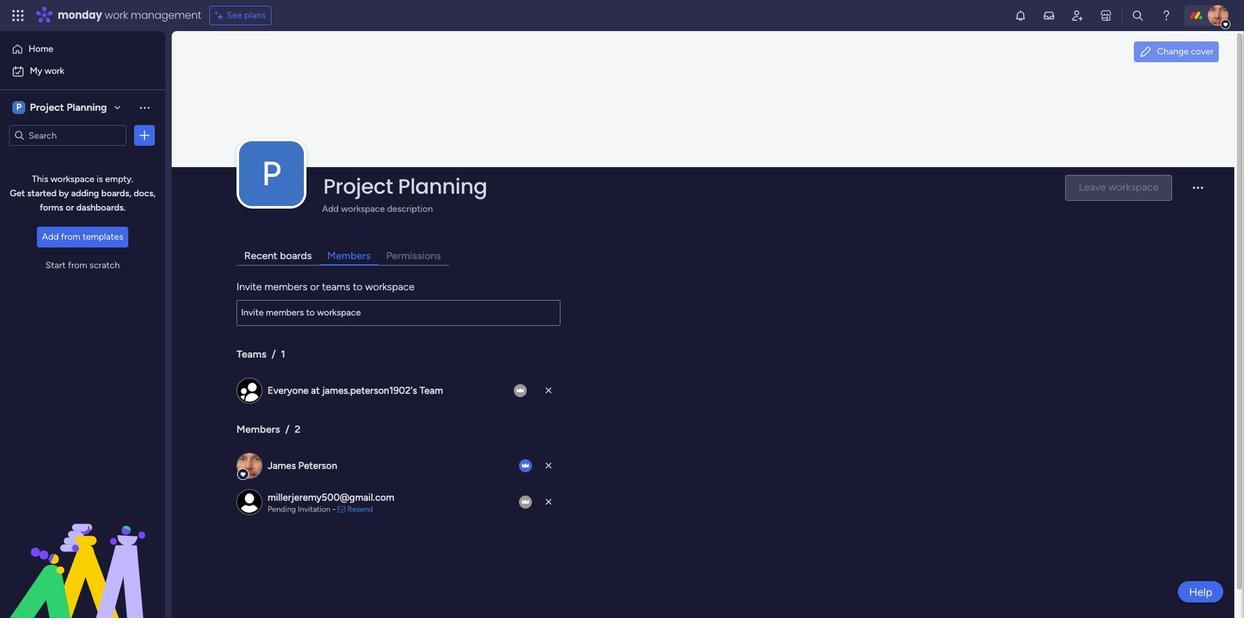 Task type: describe. For each thing, give the bounding box(es) containing it.
2 vertical spatial workspace
[[365, 280, 414, 293]]

workspace selection element
[[12, 100, 109, 115]]

everyone
[[268, 385, 309, 396]]

description
[[387, 203, 433, 214]]

see
[[227, 10, 242, 21]]

james
[[268, 460, 296, 471]]

p for workspace icon
[[16, 102, 21, 113]]

home link
[[8, 39, 157, 60]]

start
[[46, 259, 66, 271]]

planning inside workspace selection element
[[67, 101, 107, 113]]

help
[[1189, 585, 1212, 598]]

started
[[27, 188, 57, 199]]

empty.
[[105, 173, 133, 184]]

this workspace is empty. get started by adding boards, docs, forms or dashboards.
[[10, 173, 155, 213]]

work for monday
[[105, 8, 128, 23]]

monday
[[58, 8, 102, 23]]

add from templates
[[42, 231, 123, 242]]

workspace image
[[12, 100, 25, 115]]

start from scratch button
[[37, 255, 128, 276]]

options image
[[138, 129, 151, 142]]

adding
[[71, 188, 99, 199]]

pending invitation -
[[268, 505, 338, 514]]

lottie animation image
[[0, 487, 165, 618]]

docs,
[[134, 188, 155, 199]]

-
[[332, 505, 336, 514]]

see plans
[[227, 10, 266, 21]]

1 vertical spatial or
[[310, 280, 319, 293]]

1 vertical spatial planning
[[398, 172, 487, 201]]

peterson
[[298, 460, 337, 471]]

teams / 1
[[236, 348, 285, 360]]

1 vertical spatial new crown image
[[519, 459, 532, 472]]

invitation
[[298, 505, 330, 514]]

to
[[353, 280, 363, 293]]

home
[[29, 43, 53, 54]]

cover
[[1191, 46, 1214, 57]]

this
[[32, 173, 48, 184]]

james peterson
[[268, 460, 337, 471]]

boards
[[280, 249, 312, 262]]

p button
[[239, 141, 304, 206]]

members / 2
[[236, 423, 300, 435]]

lottie animation element
[[0, 487, 165, 618]]

2
[[295, 423, 300, 435]]

Invite members to workspace text field
[[236, 300, 560, 326]]

/ for teams
[[272, 348, 276, 360]]

from for add
[[61, 231, 80, 242]]

add for add workspace description
[[322, 203, 339, 214]]

monday work management
[[58, 8, 201, 23]]

1
[[281, 348, 285, 360]]

teams
[[236, 348, 266, 360]]

help image
[[1160, 9, 1173, 22]]

is
[[97, 173, 103, 184]]

james peterson image
[[1208, 5, 1228, 26]]

notifications image
[[1014, 9, 1027, 22]]

see plans button
[[209, 6, 272, 25]]

invite members or teams to workspace
[[236, 280, 414, 293]]



Task type: locate. For each thing, give the bounding box(es) containing it.
Search in workspace field
[[27, 128, 108, 143]]

0 horizontal spatial project planning
[[30, 101, 107, 113]]

Project Planning field
[[320, 172, 1054, 201]]

workspace inside this workspace is empty. get started by adding boards, docs, forms or dashboards.
[[51, 173, 94, 184]]

0 horizontal spatial project
[[30, 101, 64, 113]]

1 vertical spatial add
[[42, 231, 59, 242]]

project right workspace icon
[[30, 101, 64, 113]]

1 vertical spatial work
[[44, 65, 64, 76]]

0 vertical spatial p
[[16, 102, 21, 113]]

1 vertical spatial /
[[285, 423, 289, 435]]

0 vertical spatial project
[[30, 101, 64, 113]]

1 vertical spatial project
[[323, 172, 393, 201]]

or down by
[[66, 202, 74, 213]]

0 vertical spatial planning
[[67, 101, 107, 113]]

monday marketplace image
[[1100, 9, 1112, 22]]

add
[[322, 203, 339, 214], [42, 231, 59, 242]]

or left teams on the left top of the page
[[310, 280, 319, 293]]

project up add workspace description
[[323, 172, 393, 201]]

workspace options image
[[138, 101, 151, 114]]

invite
[[236, 280, 262, 293]]

james.peterson1902's
[[322, 385, 417, 396]]

new crown image
[[514, 384, 527, 397], [519, 459, 532, 472]]

or inside this workspace is empty. get started by adding boards, docs, forms or dashboards.
[[66, 202, 74, 213]]

permissions
[[386, 249, 441, 262]]

workspace up invite members to workspace text box
[[365, 280, 414, 293]]

select product image
[[12, 9, 25, 22]]

workspace
[[51, 173, 94, 184], [341, 203, 385, 214], [365, 280, 414, 293]]

1 horizontal spatial planning
[[398, 172, 487, 201]]

templates
[[83, 231, 123, 242]]

1 horizontal spatial add
[[322, 203, 339, 214]]

0 horizontal spatial /
[[272, 348, 276, 360]]

add workspace description
[[322, 203, 433, 214]]

project inside workspace selection element
[[30, 101, 64, 113]]

v2 ellipsis image
[[1193, 187, 1203, 198]]

from up start from scratch
[[61, 231, 80, 242]]

members
[[327, 249, 371, 262], [236, 423, 280, 435]]

team
[[420, 385, 443, 396]]

recent boards
[[244, 249, 312, 262]]

0 vertical spatial members
[[327, 249, 371, 262]]

resend link
[[347, 505, 373, 514]]

millerjeremy500@gmail.com link
[[268, 492, 394, 503]]

planning up description
[[398, 172, 487, 201]]

work inside the my work option
[[44, 65, 64, 76]]

0 vertical spatial work
[[105, 8, 128, 23]]

1 horizontal spatial or
[[310, 280, 319, 293]]

1 horizontal spatial project planning
[[323, 172, 487, 201]]

work for my
[[44, 65, 64, 76]]

planning up the search in workspace "field"
[[67, 101, 107, 113]]

planning
[[67, 101, 107, 113], [398, 172, 487, 201]]

add inside button
[[42, 231, 59, 242]]

p inside icon
[[16, 102, 21, 113]]

recent
[[244, 249, 277, 262]]

millerjeremy500@gmail.com
[[268, 492, 394, 503]]

add for add from templates
[[42, 231, 59, 242]]

0 vertical spatial new crown image
[[514, 384, 527, 397]]

teams
[[322, 280, 350, 293]]

home option
[[8, 39, 157, 60]]

at
[[311, 385, 320, 396]]

1 horizontal spatial /
[[285, 423, 289, 435]]

change
[[1157, 46, 1189, 57]]

0 vertical spatial project planning
[[30, 101, 107, 113]]

0 vertical spatial from
[[61, 231, 80, 242]]

1 horizontal spatial p
[[262, 153, 281, 194]]

members left 2
[[236, 423, 280, 435]]

resend
[[347, 505, 373, 514]]

members
[[264, 280, 307, 293]]

p
[[16, 102, 21, 113], [262, 153, 281, 194]]

from for start
[[68, 259, 87, 271]]

0 horizontal spatial p
[[16, 102, 21, 113]]

1 vertical spatial workspace
[[341, 203, 385, 214]]

search everything image
[[1131, 9, 1144, 22]]

add from templates button
[[37, 226, 128, 247]]

project planning up description
[[323, 172, 487, 201]]

0 vertical spatial add
[[322, 203, 339, 214]]

my work option
[[8, 61, 157, 82]]

from
[[61, 231, 80, 242], [68, 259, 87, 271]]

members for members
[[327, 249, 371, 262]]

1 vertical spatial from
[[68, 259, 87, 271]]

0 horizontal spatial planning
[[67, 101, 107, 113]]

from right 'start'
[[68, 259, 87, 271]]

0 horizontal spatial add
[[42, 231, 59, 242]]

1 horizontal spatial work
[[105, 8, 128, 23]]

my work link
[[8, 61, 157, 82]]

1 horizontal spatial project
[[323, 172, 393, 201]]

by
[[59, 188, 69, 199]]

everyone at james.peterson1902's team
[[268, 385, 443, 396]]

envelope o image
[[338, 505, 345, 513]]

plans
[[244, 10, 266, 21]]

update feed image
[[1043, 9, 1055, 22]]

members for members / 2
[[236, 423, 280, 435]]

new crown image
[[519, 496, 532, 509]]

work
[[105, 8, 128, 23], [44, 65, 64, 76]]

project planning
[[30, 101, 107, 113], [323, 172, 487, 201]]

my work
[[30, 65, 64, 76]]

or
[[66, 202, 74, 213], [310, 280, 319, 293]]

workspace for add
[[341, 203, 385, 214]]

0 horizontal spatial work
[[44, 65, 64, 76]]

1 vertical spatial project planning
[[323, 172, 487, 201]]

change cover
[[1157, 46, 1214, 57]]

work right my
[[44, 65, 64, 76]]

1 vertical spatial p
[[262, 153, 281, 194]]

1 vertical spatial members
[[236, 423, 280, 435]]

boards,
[[101, 188, 131, 199]]

scratch
[[89, 259, 120, 271]]

work right monday
[[105, 8, 128, 23]]

0 vertical spatial /
[[272, 348, 276, 360]]

p for workspace image
[[262, 153, 281, 194]]

/ left 2
[[285, 423, 289, 435]]

start from scratch
[[46, 259, 120, 271]]

/ for members
[[285, 423, 289, 435]]

dashboards.
[[76, 202, 126, 213]]

my
[[30, 65, 42, 76]]

1 horizontal spatial members
[[327, 249, 371, 262]]

0 horizontal spatial members
[[236, 423, 280, 435]]

0 horizontal spatial or
[[66, 202, 74, 213]]

0 vertical spatial or
[[66, 202, 74, 213]]

workspace image
[[239, 141, 304, 206]]

management
[[131, 8, 201, 23]]

workspace up by
[[51, 173, 94, 184]]

get
[[10, 188, 25, 199]]

james peterson link
[[268, 460, 337, 471]]

0 vertical spatial workspace
[[51, 173, 94, 184]]

project planning inside workspace selection element
[[30, 101, 107, 113]]

invite members image
[[1071, 9, 1084, 22]]

pending
[[268, 505, 296, 514]]

p inside image
[[262, 153, 281, 194]]

workspace for this
[[51, 173, 94, 184]]

from inside the add from templates button
[[61, 231, 80, 242]]

workspace left description
[[341, 203, 385, 214]]

None text field
[[236, 300, 560, 326]]

members up to
[[327, 249, 371, 262]]

from inside start from scratch button
[[68, 259, 87, 271]]

project planning up the search in workspace "field"
[[30, 101, 107, 113]]

change cover button
[[1134, 41, 1219, 62]]

/
[[272, 348, 276, 360], [285, 423, 289, 435]]

help button
[[1178, 581, 1223, 603]]

/ left 1
[[272, 348, 276, 360]]

forms
[[40, 202, 63, 213]]

project
[[30, 101, 64, 113], [323, 172, 393, 201]]



Task type: vqa. For each thing, say whether or not it's contained in the screenshot.
the leftmost the Activities
no



